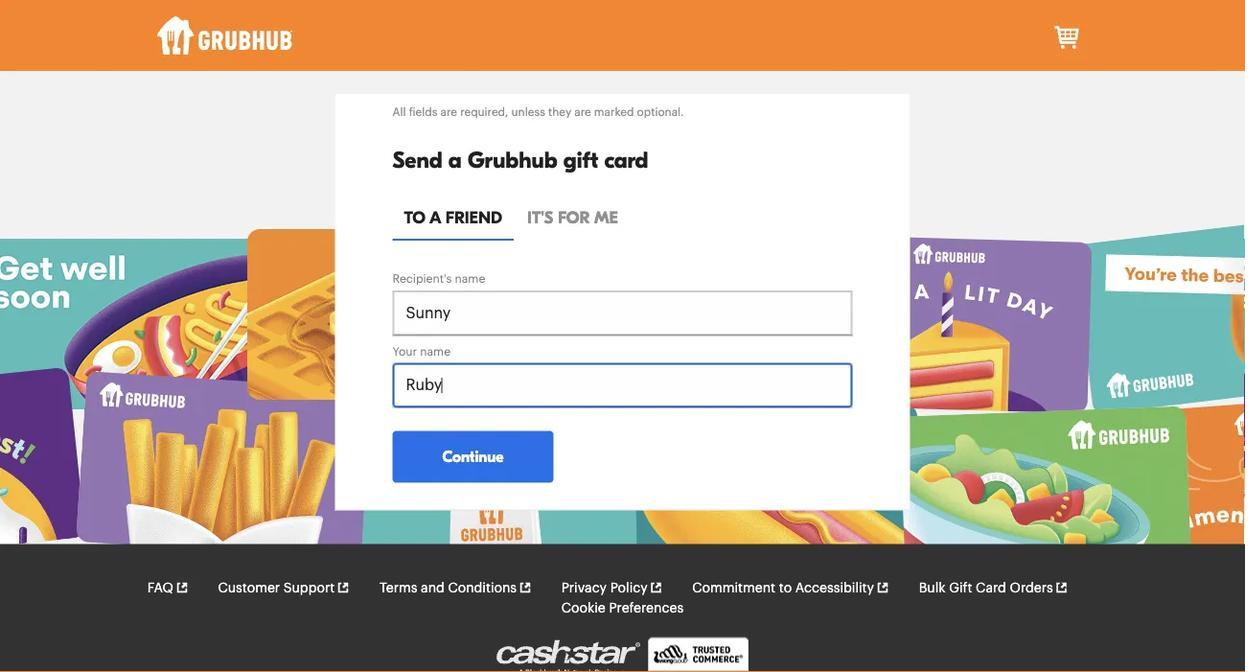 Task type: describe. For each thing, give the bounding box(es) containing it.
card
[[976, 581, 1006, 594]]

support
[[284, 581, 335, 594]]

it's for me
[[527, 207, 618, 227]]

2 are from the left
[[575, 106, 591, 117]]

and
[[421, 581, 445, 594]]

customer support link
[[218, 578, 350, 598]]

card
[[604, 147, 649, 173]]

a for send
[[448, 147, 462, 173]]

terms and conditions
[[380, 581, 517, 594]]

all
[[393, 106, 406, 117]]

accessibility
[[796, 581, 874, 594]]

faq
[[147, 581, 173, 594]]

friend
[[446, 207, 502, 227]]

they
[[548, 106, 572, 117]]

Recipient's name text field
[[393, 291, 853, 336]]

to a friend
[[404, 207, 502, 227]]

cashstar, a blackhawk network business link
[[497, 640, 648, 672]]

this site is protected by trustwave's trusted commerce program image
[[648, 637, 749, 672]]

cookie preferences link
[[562, 598, 684, 618]]

bulk gift card orders link
[[919, 578, 1069, 598]]

for
[[558, 207, 590, 227]]

go to cart page image
[[1052, 22, 1083, 53]]

policy
[[610, 581, 648, 594]]

it's
[[527, 207, 553, 227]]

preferences
[[609, 601, 684, 614]]

cookie
[[562, 601, 606, 614]]

bulk gift card orders
[[919, 581, 1053, 594]]

optional.
[[637, 106, 684, 117]]

cookie preferences
[[562, 601, 684, 614]]

Your name text field
[[393, 363, 853, 408]]

grubhub image
[[157, 16, 293, 55]]

customer support
[[218, 581, 335, 594]]

commitment
[[692, 581, 776, 594]]



Task type: locate. For each thing, give the bounding box(es) containing it.
privacy policy link
[[562, 578, 663, 598]]

conditions
[[448, 581, 517, 594]]

name
[[455, 273, 485, 285], [420, 345, 451, 357]]

commitment to accessibility
[[692, 581, 874, 594]]

to
[[779, 581, 792, 594]]

1 vertical spatial a
[[430, 207, 441, 227]]

marked
[[594, 106, 634, 117]]

0 vertical spatial name
[[455, 273, 485, 285]]

1 are from the left
[[441, 106, 457, 117]]

1 vertical spatial name
[[420, 345, 451, 357]]

a inside is this for me or someone else? tab list
[[430, 207, 441, 227]]

grubhub
[[468, 147, 558, 173]]

required,
[[460, 106, 508, 117]]

gift
[[949, 581, 972, 594]]

terms
[[380, 581, 417, 594]]

bulk
[[919, 581, 946, 594]]

a right send
[[448, 147, 462, 173]]

are right they on the left of the page
[[575, 106, 591, 117]]

are
[[441, 106, 457, 117], [575, 106, 591, 117]]

0 horizontal spatial a
[[430, 207, 441, 227]]

a for to
[[430, 207, 441, 227]]

name for recipient's name
[[455, 273, 485, 285]]

1 horizontal spatial are
[[575, 106, 591, 117]]

0 horizontal spatial name
[[420, 345, 451, 357]]

me
[[594, 207, 618, 227]]

recipient's
[[393, 273, 452, 285]]

privacy policy
[[562, 581, 648, 594]]

commitment to accessibility link
[[692, 578, 890, 598]]

terms and conditions link
[[380, 578, 532, 598]]

customer
[[218, 581, 280, 594]]

are right fields
[[441, 106, 457, 117]]

0 horizontal spatial are
[[441, 106, 457, 117]]

continue
[[443, 447, 504, 465]]

continue button
[[393, 431, 554, 483]]

orders
[[1010, 581, 1053, 594]]

name right recipient's
[[455, 273, 485, 285]]

is this for me or someone else? tab list
[[393, 196, 853, 241]]

gift
[[564, 147, 599, 173]]

your
[[393, 345, 417, 357]]

0 vertical spatial a
[[448, 147, 462, 173]]

faq link
[[147, 578, 189, 598]]

send a grubhub gift card
[[393, 147, 649, 173]]

privacy
[[562, 581, 607, 594]]

a
[[448, 147, 462, 173], [430, 207, 441, 227]]

unless
[[511, 106, 545, 117]]

name right the your
[[420, 345, 451, 357]]

send
[[393, 147, 443, 173]]

all fields are required, unless they are marked optional.
[[393, 106, 684, 117]]

cashstar, a blackhawk network business image
[[497, 640, 640, 672]]

your name
[[393, 345, 451, 357]]

fields
[[409, 106, 438, 117]]

recipient's name
[[393, 273, 485, 285]]

to
[[404, 207, 426, 227]]

a right to
[[430, 207, 441, 227]]

1 horizontal spatial a
[[448, 147, 462, 173]]

1 horizontal spatial name
[[455, 273, 485, 285]]

name for your name
[[420, 345, 451, 357]]



Task type: vqa. For each thing, say whether or not it's contained in the screenshot.
Go to cart page image
yes



